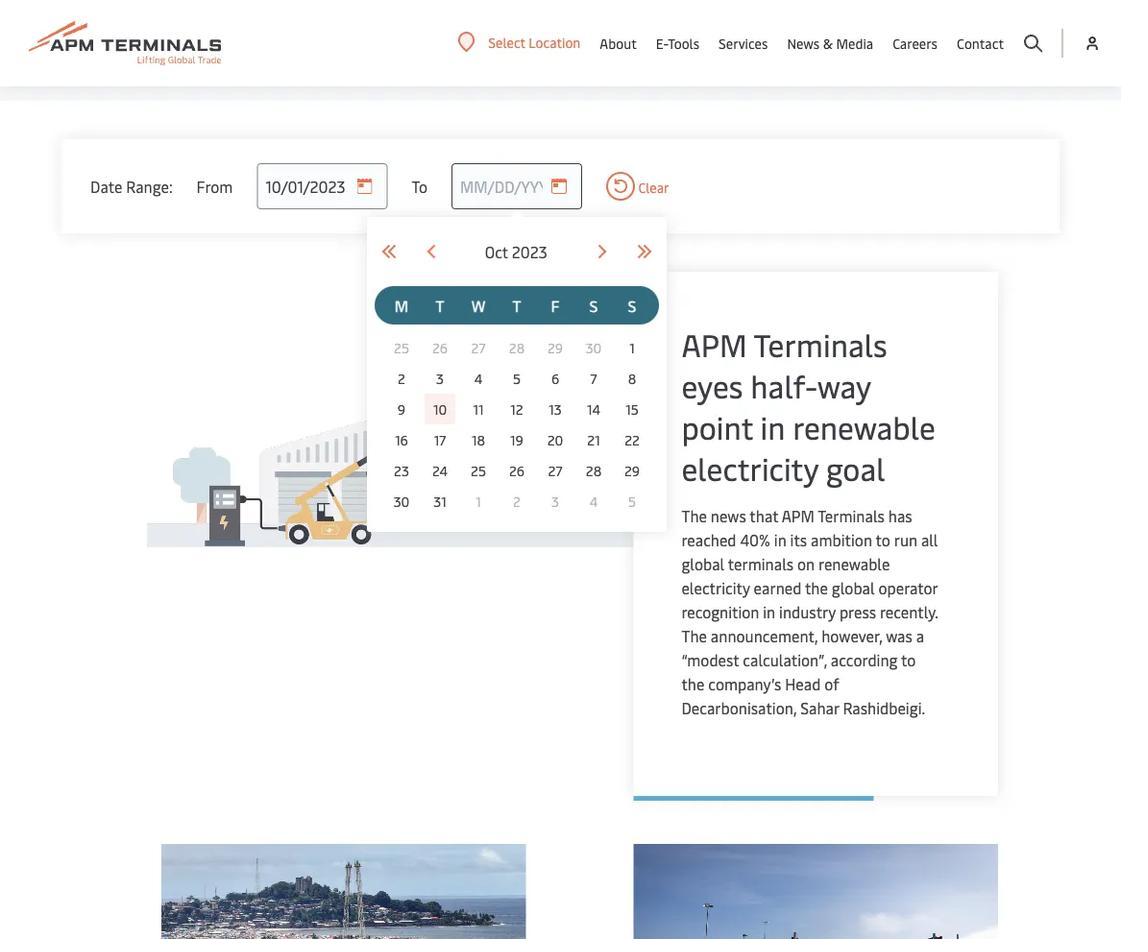 Task type: locate. For each thing, give the bounding box(es) containing it.
0 vertical spatial 1
[[629, 339, 635, 357]]

2 up 9
[[398, 369, 405, 388]]

1 horizontal spatial 30
[[586, 339, 602, 357]]

press
[[839, 602, 876, 622]]

27 down "20" link
[[548, 462, 562, 480]]

has
[[888, 506, 912, 526]]

5 link
[[505, 367, 528, 390], [621, 490, 644, 513]]

2
[[398, 369, 405, 388], [513, 492, 521, 511]]

12
[[510, 400, 523, 418]]

1 vertical spatial apm
[[782, 506, 814, 526]]

0 vertical spatial apm
[[681, 324, 747, 365]]

0 vertical spatial renewable
[[793, 406, 935, 448]]

1 vertical spatial global
[[832, 578, 875, 598]]

s
[[589, 295, 598, 316], [628, 295, 636, 316]]

1 vertical spatial 27
[[548, 462, 562, 480]]

decarbonisation,
[[681, 698, 797, 719]]

1 vertical spatial terminals
[[818, 506, 885, 526]]

11 link
[[467, 398, 490, 421]]

15 link
[[621, 398, 644, 421]]

30 for 30 link to the left
[[394, 492, 410, 511]]

0 horizontal spatial 30
[[394, 492, 410, 511]]

29
[[547, 339, 563, 357], [624, 462, 640, 480]]

3 up 10
[[436, 369, 444, 388]]

30 link up 7 link
[[582, 336, 605, 359]]

s right f
[[589, 295, 598, 316]]

1 horizontal spatial 1 link
[[621, 336, 644, 359]]

0 horizontal spatial 3
[[436, 369, 444, 388]]

0 vertical spatial 28 link
[[505, 336, 528, 359]]

1 electricity from the top
[[681, 448, 818, 489]]

in
[[760, 406, 785, 448], [774, 530, 786, 550], [763, 602, 775, 622]]

25 down 18 link
[[471, 462, 486, 480]]

recently.
[[880, 602, 938, 622]]

global
[[681, 554, 724, 574], [832, 578, 875, 598]]

electricity up the that
[[681, 448, 818, 489]]

1 vertical spatial 30 link
[[390, 490, 413, 513]]

2 t from the left
[[512, 295, 521, 316]]

4 link down 21
[[582, 490, 605, 513]]

the up "modest
[[681, 626, 707, 646]]

1 horizontal spatial 2 link
[[505, 490, 528, 513]]

0 horizontal spatial 25
[[394, 339, 409, 357]]

electricity inside the news that apm terminals has reached 40% in its ambition to run all global terminals on renewable electricity earned the global operator recognition in industry press recently. the announcement, however, was a "modest calculation", according to the company's head of decarbonisation, sahar rashidbeigi.
[[681, 578, 750, 598]]

electricity
[[681, 448, 818, 489], [681, 578, 750, 598]]

1 link
[[621, 336, 644, 359], [467, 490, 490, 513]]

date range:
[[90, 176, 173, 196]]

26 link down 19 link
[[505, 459, 528, 482]]

1 vertical spatial 28
[[586, 462, 602, 480]]

half-
[[751, 365, 817, 406]]

27 down w
[[471, 339, 486, 357]]

25 down m
[[394, 339, 409, 357]]

1 horizontal spatial 28
[[586, 462, 602, 480]]

5 up the 12
[[513, 369, 521, 388]]

1 link right 31 link on the bottom
[[467, 490, 490, 513]]

1 vertical spatial the
[[681, 626, 707, 646]]

0 horizontal spatial to
[[876, 530, 890, 550]]

apm up its
[[782, 506, 814, 526]]

in right point
[[760, 406, 785, 448]]

30 link down 23 link
[[390, 490, 413, 513]]

1 vertical spatial 4 link
[[582, 490, 605, 513]]

1 vertical spatial 26 link
[[505, 459, 528, 482]]

in up announcement,
[[763, 602, 775, 622]]

from
[[197, 176, 233, 196]]

0 horizontal spatial 5 link
[[505, 367, 528, 390]]

31 link
[[428, 490, 451, 513]]

apm inside apm terminals eyes half-way point in renewable electricity goal
[[681, 324, 747, 365]]

5 down 22
[[628, 492, 636, 511]]

2 electricity from the top
[[681, 578, 750, 598]]

1 horizontal spatial to
[[901, 650, 916, 670]]

1 vertical spatial 3
[[551, 492, 559, 511]]

1 vertical spatial 5 link
[[621, 490, 644, 513]]

in left its
[[774, 530, 786, 550]]

1 vertical spatial to
[[901, 650, 916, 670]]

1 vertical spatial 5
[[628, 492, 636, 511]]

To text field
[[451, 163, 582, 209]]

1 horizontal spatial the
[[805, 578, 828, 598]]

0 vertical spatial 3
[[436, 369, 444, 388]]

1 horizontal spatial 5
[[628, 492, 636, 511]]

t right m
[[436, 295, 444, 316]]

2 link up 9 link
[[390, 367, 413, 390]]

26 up 10 link
[[432, 339, 448, 357]]

29 up 6 link
[[547, 339, 563, 357]]

0 horizontal spatial 4 link
[[467, 367, 490, 390]]

to down was
[[901, 650, 916, 670]]

29 link up 6 link
[[544, 336, 567, 359]]

1 horizontal spatial 3 link
[[544, 490, 567, 513]]

0 horizontal spatial 1 link
[[467, 490, 490, 513]]

0 horizontal spatial 1
[[476, 492, 481, 511]]

0 vertical spatial 28
[[509, 339, 525, 357]]

3 link
[[428, 367, 451, 390], [544, 490, 567, 513]]

28 up the 12
[[509, 339, 525, 357]]

0 horizontal spatial t
[[436, 295, 444, 316]]

clear
[[635, 178, 669, 196]]

select
[[488, 33, 525, 51]]

0 vertical spatial in
[[760, 406, 785, 448]]

13
[[549, 400, 562, 418]]

0 horizontal spatial 25 link
[[390, 336, 413, 359]]

230928 aarhus gate 1600 image
[[633, 844, 998, 939]]

28 for leftmost 28 link
[[509, 339, 525, 357]]

22 link
[[621, 428, 644, 451]]

1 vertical spatial renewable
[[818, 554, 890, 574]]

0 vertical spatial global
[[681, 554, 724, 574]]

2 link down 19
[[505, 490, 528, 513]]

0 vertical spatial 27
[[471, 339, 486, 357]]

0 horizontal spatial s
[[589, 295, 598, 316]]

19
[[510, 431, 523, 449]]

eyes
[[681, 365, 743, 406]]

about
[[600, 34, 637, 52]]

0 vertical spatial 26
[[432, 339, 448, 357]]

28 link down "21" link
[[582, 459, 605, 482]]

in inside apm terminals eyes half-way point in renewable electricity goal
[[760, 406, 785, 448]]

0 vertical spatial 30
[[586, 339, 602, 357]]

0 vertical spatial the
[[681, 506, 707, 526]]

t
[[436, 295, 444, 316], [512, 295, 521, 316]]

4
[[474, 369, 482, 388], [590, 492, 598, 511]]

0 horizontal spatial 28
[[509, 339, 525, 357]]

3 link up 10 link
[[428, 367, 451, 390]]

renewable
[[793, 406, 935, 448], [818, 554, 890, 574]]

global down reached
[[681, 554, 724, 574]]

3 down 20
[[551, 492, 559, 511]]

&
[[823, 34, 833, 52]]

"modest
[[681, 650, 739, 670]]

26 for topmost 26 link
[[432, 339, 448, 357]]

28 down "21" link
[[586, 462, 602, 480]]

0 horizontal spatial 4
[[474, 369, 482, 388]]

1 vertical spatial 2
[[513, 492, 521, 511]]

4 up 11
[[474, 369, 482, 388]]

0 horizontal spatial the
[[681, 674, 704, 695]]

28 for bottommost 28 link
[[586, 462, 602, 480]]

1 horizontal spatial apm
[[782, 506, 814, 526]]

40%
[[740, 530, 770, 550]]

to
[[876, 530, 890, 550], [901, 650, 916, 670]]

news
[[711, 506, 746, 526]]

1 horizontal spatial 28 link
[[582, 459, 605, 482]]

1 horizontal spatial 25 link
[[467, 459, 490, 482]]

1 vertical spatial 1
[[476, 492, 481, 511]]

5 link up the 12
[[505, 367, 528, 390]]

25 link
[[390, 336, 413, 359], [467, 459, 490, 482]]

12 link
[[505, 398, 528, 421]]

10
[[433, 400, 447, 418]]

careers
[[893, 34, 938, 52]]

0 vertical spatial terminals
[[754, 324, 887, 365]]

3 link down "20" link
[[544, 490, 567, 513]]

0 horizontal spatial 5
[[513, 369, 521, 388]]

30 down 23 link
[[394, 492, 410, 511]]

the down "modest
[[681, 674, 704, 695]]

1 horizontal spatial s
[[628, 295, 636, 316]]

the up reached
[[681, 506, 707, 526]]

25 link down m
[[390, 336, 413, 359]]

container terminal illustration image
[[61, 0, 386, 43]]

30 up 7
[[586, 339, 602, 357]]

17 link
[[428, 428, 451, 451]]

1 horizontal spatial 27
[[548, 462, 562, 480]]

5 link down 22
[[621, 490, 644, 513]]

30
[[586, 339, 602, 357], [394, 492, 410, 511]]

2 down 19
[[513, 492, 521, 511]]

e-tools
[[656, 34, 699, 52]]

4 link up the 11 link
[[467, 367, 490, 390]]

renewable inside apm terminals eyes half-way point in renewable electricity goal
[[793, 406, 935, 448]]

27 link
[[467, 336, 490, 359], [544, 459, 567, 482]]

1 vertical spatial in
[[774, 530, 786, 550]]

3 for the rightmost 3 link
[[551, 492, 559, 511]]

29 link down 22
[[621, 459, 644, 482]]

26 link up 10 link
[[428, 336, 451, 359]]

0 vertical spatial 26 link
[[428, 336, 451, 359]]

17
[[434, 431, 446, 449]]

t right w
[[512, 295, 521, 316]]

1 horizontal spatial 29
[[624, 462, 640, 480]]

the news that apm terminals has reached 40% in its ambition to run all global terminals on renewable electricity earned the global operator recognition in industry press recently. the announcement, however, was a "modest calculation", according to the company's head of decarbonisation, sahar rashidbeigi.
[[681, 506, 938, 719]]

1 horizontal spatial 29 link
[[621, 459, 644, 482]]

29 for bottom '29' link
[[624, 462, 640, 480]]

16 link
[[390, 428, 413, 451]]

0 vertical spatial 29 link
[[544, 336, 567, 359]]

26 for right 26 link
[[509, 462, 525, 480]]

0 horizontal spatial 26
[[432, 339, 448, 357]]

news & media
[[787, 34, 873, 52]]

its
[[790, 530, 807, 550]]

terminals
[[754, 324, 887, 365], [818, 506, 885, 526]]

1 horizontal spatial 26
[[509, 462, 525, 480]]

1 link up 8 "link"
[[621, 336, 644, 359]]

0 horizontal spatial 26 link
[[428, 336, 451, 359]]

1 vertical spatial 26
[[509, 462, 525, 480]]

0 horizontal spatial apm
[[681, 324, 747, 365]]

0 horizontal spatial 2 link
[[390, 367, 413, 390]]

18 link
[[467, 428, 490, 451]]

0 vertical spatial 2 link
[[390, 367, 413, 390]]

26 down 19 link
[[509, 462, 525, 480]]

1 horizontal spatial 4
[[590, 492, 598, 511]]

0 vertical spatial 27 link
[[467, 336, 490, 359]]

the
[[681, 506, 707, 526], [681, 626, 707, 646]]

28 link up the 12
[[505, 336, 528, 359]]

28
[[509, 339, 525, 357], [586, 462, 602, 480]]

8 link
[[621, 367, 644, 390]]

9
[[398, 400, 406, 418]]

1 vertical spatial 27 link
[[544, 459, 567, 482]]

1 vertical spatial 2 link
[[505, 490, 528, 513]]

4 link
[[467, 367, 490, 390], [582, 490, 605, 513]]

electricity up recognition
[[681, 578, 750, 598]]

0 vertical spatial 4
[[474, 369, 482, 388]]

recognition
[[681, 602, 759, 622]]

the up industry
[[805, 578, 828, 598]]

on
[[797, 554, 815, 574]]

e-
[[656, 34, 668, 52]]

to left run
[[876, 530, 890, 550]]

s up 8
[[628, 295, 636, 316]]

27 link down w
[[467, 336, 490, 359]]

2 vertical spatial in
[[763, 602, 775, 622]]

1 vertical spatial 30
[[394, 492, 410, 511]]

0 vertical spatial 1 link
[[621, 336, 644, 359]]

4 for topmost 4 link
[[474, 369, 482, 388]]

w
[[471, 295, 485, 316]]

0 vertical spatial 29
[[547, 339, 563, 357]]

6
[[551, 369, 559, 388]]

25 link down 18 link
[[467, 459, 490, 482]]

27
[[471, 339, 486, 357], [548, 462, 562, 480]]

21
[[587, 431, 600, 449]]

1 horizontal spatial 3
[[551, 492, 559, 511]]

30 link
[[582, 336, 605, 359], [390, 490, 413, 513]]

apm left half-
[[681, 324, 747, 365]]

29 down 22
[[624, 462, 640, 480]]

26
[[432, 339, 448, 357], [509, 462, 525, 480]]

global up press
[[832, 578, 875, 598]]

renewable inside the news that apm terminals has reached 40% in its ambition to run all global terminals on renewable electricity earned the global operator recognition in industry press recently. the announcement, however, was a "modest calculation", according to the company's head of decarbonisation, sahar rashidbeigi.
[[818, 554, 890, 574]]

clear button
[[606, 172, 669, 201]]

1 right 31 link on the bottom
[[476, 492, 481, 511]]

2 s from the left
[[628, 295, 636, 316]]

1 vertical spatial the
[[681, 674, 704, 695]]

27 link down "20" link
[[544, 459, 567, 482]]

1 up 8
[[629, 339, 635, 357]]

0 horizontal spatial 29
[[547, 339, 563, 357]]

1
[[629, 339, 635, 357], [476, 492, 481, 511]]

f
[[551, 295, 559, 316]]

0 vertical spatial electricity
[[681, 448, 818, 489]]

4 down 21
[[590, 492, 598, 511]]



Task type: describe. For each thing, give the bounding box(es) containing it.
news & media button
[[787, 0, 873, 86]]

30 for rightmost 30 link
[[586, 339, 602, 357]]

1 vertical spatial 29 link
[[621, 459, 644, 482]]

run
[[894, 530, 917, 550]]

1 horizontal spatial 1
[[629, 339, 635, 357]]

location
[[529, 33, 581, 51]]

231006 decarbonisation 3 image
[[123, 272, 743, 644]]

apm terminals eyes half-way point in renewable electricity goal link
[[681, 324, 940, 489]]

1 vertical spatial 1 link
[[467, 490, 490, 513]]

about button
[[600, 0, 637, 86]]

31
[[434, 492, 446, 511]]

1 horizontal spatial 30 link
[[582, 336, 605, 359]]

1 t from the left
[[436, 295, 444, 316]]

point
[[681, 406, 753, 448]]

1 horizontal spatial 27 link
[[544, 459, 567, 482]]

16
[[395, 431, 408, 449]]

goal
[[826, 448, 885, 489]]

From text field
[[257, 163, 388, 209]]

0 horizontal spatial 3 link
[[428, 367, 451, 390]]

sahar
[[800, 698, 839, 719]]

apm inside the news that apm terminals has reached 40% in its ambition to run all global terminals on renewable electricity earned the global operator recognition in industry press recently. the announcement, however, was a "modest calculation", according to the company's head of decarbonisation, sahar rashidbeigi.
[[782, 506, 814, 526]]

however,
[[822, 626, 882, 646]]

24 link
[[428, 459, 451, 482]]

0 horizontal spatial 30 link
[[390, 490, 413, 513]]

22
[[625, 431, 640, 449]]

according
[[831, 650, 898, 670]]

0 horizontal spatial global
[[681, 554, 724, 574]]

7
[[590, 369, 597, 388]]

20 link
[[544, 428, 567, 451]]

11
[[473, 400, 484, 418]]

services button
[[719, 0, 768, 86]]

was
[[886, 626, 912, 646]]

0 horizontal spatial 27 link
[[467, 336, 490, 359]]

all
[[921, 530, 938, 550]]

0 vertical spatial to
[[876, 530, 890, 550]]

0 horizontal spatial 29 link
[[544, 336, 567, 359]]

4 for 4 link to the right
[[590, 492, 598, 511]]

15
[[626, 400, 639, 418]]

1 the from the top
[[681, 506, 707, 526]]

0 vertical spatial 5 link
[[505, 367, 528, 390]]

2 the from the top
[[681, 626, 707, 646]]

3 for 3 link to the left
[[436, 369, 444, 388]]

to
[[412, 176, 427, 196]]

terminals inside apm terminals eyes half-way point in renewable electricity goal
[[754, 324, 887, 365]]

ambition
[[811, 530, 872, 550]]

1 horizontal spatial 5 link
[[621, 490, 644, 513]]

oct
[[485, 241, 508, 262]]

14 link
[[582, 398, 605, 421]]

7 link
[[582, 367, 605, 390]]

a
[[916, 626, 924, 646]]

24
[[432, 462, 448, 480]]

date
[[90, 176, 122, 196]]

21 link
[[582, 428, 605, 451]]

1 horizontal spatial 26 link
[[505, 459, 528, 482]]

0 vertical spatial 2
[[398, 369, 405, 388]]

select location
[[488, 33, 581, 51]]

contact
[[957, 34, 1004, 52]]

6 link
[[544, 367, 567, 390]]

0 vertical spatial 4 link
[[467, 367, 490, 390]]

services
[[719, 34, 768, 52]]

20
[[547, 431, 563, 449]]

18
[[472, 431, 485, 449]]

27 for the rightmost 27 link
[[548, 462, 562, 480]]

14
[[587, 400, 600, 418]]

23 link
[[390, 459, 413, 482]]

tools
[[668, 34, 699, 52]]

careers button
[[893, 0, 938, 86]]

1 vertical spatial 28 link
[[582, 459, 605, 482]]

10 link
[[425, 394, 455, 425]]

way
[[817, 365, 871, 406]]

0 vertical spatial 25 link
[[390, 336, 413, 359]]

9 link
[[390, 398, 413, 421]]

liberia mhc2 1600 image
[[161, 844, 526, 939]]

0 horizontal spatial 28 link
[[505, 336, 528, 359]]

reached
[[681, 530, 736, 550]]

0 vertical spatial 25
[[394, 339, 409, 357]]

media
[[836, 34, 873, 52]]

select location button
[[458, 32, 581, 53]]

1 s from the left
[[589, 295, 598, 316]]

19 link
[[505, 428, 528, 451]]

27 for leftmost 27 link
[[471, 339, 486, 357]]

terminals
[[728, 554, 794, 574]]

0 vertical spatial the
[[805, 578, 828, 598]]

electricity inside apm terminals eyes half-way point in renewable electricity goal
[[681, 448, 818, 489]]

industry
[[779, 602, 836, 622]]

e-tools button
[[656, 0, 699, 86]]

m
[[395, 295, 408, 316]]

29 for '29' link to the left
[[547, 339, 563, 357]]

contact button
[[957, 0, 1004, 86]]

head
[[785, 674, 821, 695]]

that
[[750, 506, 778, 526]]

apm terminals eyes half-way point in renewable electricity goal
[[681, 324, 935, 489]]

range:
[[126, 176, 173, 196]]

terminals inside the news that apm terminals has reached 40% in its ambition to run all global terminals on renewable electricity earned the global operator recognition in industry press recently. the announcement, however, was a "modest calculation", according to the company's head of decarbonisation, sahar rashidbeigi.
[[818, 506, 885, 526]]

1 horizontal spatial 2
[[513, 492, 521, 511]]

announcement,
[[711, 626, 818, 646]]

news
[[787, 34, 820, 52]]

1 vertical spatial 25
[[471, 462, 486, 480]]

operator
[[878, 578, 938, 598]]

1 horizontal spatial 4 link
[[582, 490, 605, 513]]

earned
[[754, 578, 802, 598]]

8
[[628, 369, 636, 388]]

of
[[824, 674, 839, 695]]

company's
[[708, 674, 781, 695]]



Task type: vqa. For each thing, say whether or not it's contained in the screenshot.


